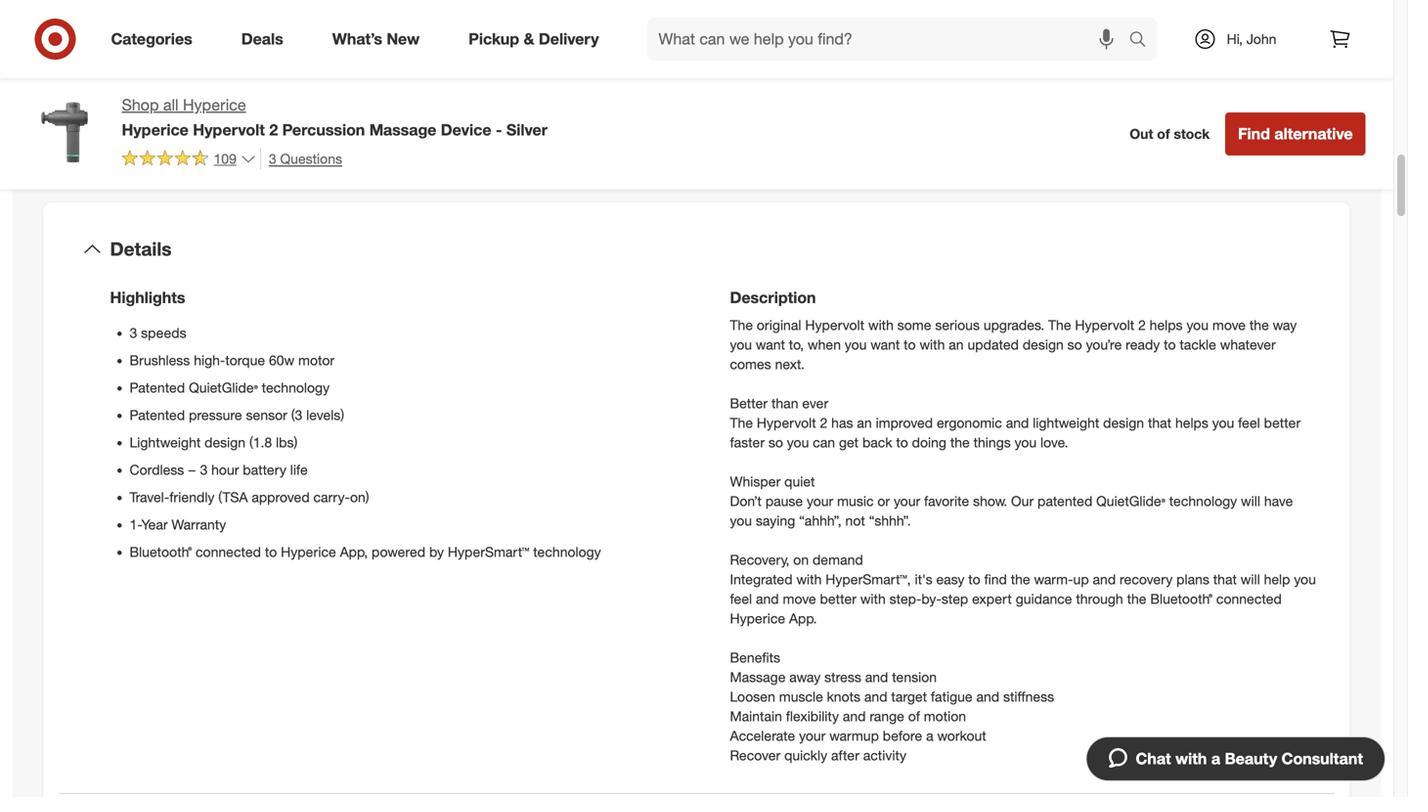 Task type: locate. For each thing, give the bounding box(es) containing it.
an right has
[[857, 415, 872, 432]]

1 horizontal spatial feel
[[1239, 415, 1261, 432]]

1-year warranty
[[130, 516, 226, 533]]

0 vertical spatial helps
[[1150, 317, 1183, 334]]

you inside recovery, on demand integrated with hypersmart™, it's easy to find the warm-up and recovery plans that will help you feel and move better with step-by-step expert guidance through the bluetooth® connected hyperice app.
[[1294, 571, 1316, 588]]

your inside benefits massage away stress and tension loosen muscle knots and target fatigue and stiffness maintain flexibility and range of motion accelerate your warmup before a workout recover quickly after activity
[[799, 727, 826, 745]]

3 questions
[[269, 150, 342, 167]]

109 link
[[122, 148, 256, 171]]

1 horizontal spatial 3
[[200, 461, 208, 479]]

2 horizontal spatial 2
[[1139, 317, 1146, 334]]

a down motion
[[926, 727, 934, 745]]

1 vertical spatial that
[[1214, 571, 1237, 588]]

0 vertical spatial 2
[[269, 120, 278, 139]]

the
[[1250, 317, 1269, 334], [951, 434, 970, 451], [1011, 571, 1031, 588], [1127, 591, 1147, 608]]

way
[[1273, 317, 1297, 334]]

your
[[807, 493, 834, 510], [894, 493, 921, 510], [799, 727, 826, 745]]

alternative
[[1275, 124, 1353, 143]]

upgrades.
[[984, 317, 1045, 334]]

technology inside whisper quiet don't pause your music or your favorite show. our patented quietglide® technology will have you saying "ahhh", not "shhh".
[[1170, 493, 1238, 510]]

quietglide® up pressure
[[189, 379, 258, 396]]

brushless high-torque 60w motor
[[130, 352, 335, 369]]

pickup & delivery
[[469, 29, 599, 48]]

better down hypersmart™,
[[820, 591, 857, 608]]

cordless – 3 hour battery life
[[130, 461, 308, 479]]

0 horizontal spatial that
[[1148, 415, 1172, 432]]

0 horizontal spatial an
[[857, 415, 872, 432]]

3 for 3 questions
[[269, 150, 276, 167]]

an inside better than ever the hypervolt 2 has an improved ergonomic and lightweight design that helps you feel better faster so you can get back to doing the things you love.
[[857, 415, 872, 432]]

bluetooth® down plans
[[1151, 591, 1213, 608]]

of
[[1157, 125, 1170, 142], [908, 708, 920, 725]]

the inside better than ever the hypervolt 2 has an improved ergonomic and lightweight design that helps you feel better faster so you can get back to doing the things you love.
[[951, 434, 970, 451]]

friendly
[[169, 489, 215, 506]]

the down recovery
[[1127, 591, 1147, 608]]

0 vertical spatial technology
[[262, 379, 330, 396]]

0 vertical spatial feel
[[1239, 415, 1261, 432]]

by-
[[922, 591, 942, 608]]

to down improved
[[896, 434, 908, 451]]

don't
[[730, 493, 762, 510]]

connected down the warranty
[[196, 544, 261, 561]]

to down some
[[904, 336, 916, 353]]

1 vertical spatial so
[[769, 434, 783, 451]]

and
[[1006, 415, 1029, 432], [1093, 571, 1116, 588], [756, 591, 779, 608], [865, 669, 888, 686], [865, 688, 888, 705], [977, 688, 1000, 705], [843, 708, 866, 725]]

step-
[[890, 591, 922, 608]]

the right upgrades.
[[1049, 317, 1072, 334]]

an down serious
[[949, 336, 964, 353]]

2 up 3 questions link
[[269, 120, 278, 139]]

1 horizontal spatial quietglide®
[[1097, 493, 1166, 510]]

you down don't
[[730, 512, 752, 529]]

your up "ahhh",
[[807, 493, 834, 510]]

an inside the original hypervolt with some serious upgrades. the hypervolt 2 helps you move the way you want to, when you want to with an updated design so you're ready to tackle whatever comes next.
[[949, 336, 964, 353]]

feel down whatever
[[1239, 415, 1261, 432]]

your down flexibility
[[799, 727, 826, 745]]

have
[[1265, 493, 1293, 510]]

the down the ergonomic
[[951, 434, 970, 451]]

step
[[942, 591, 969, 608]]

1 horizontal spatial move
[[1213, 317, 1246, 334]]

feel inside better than ever the hypervolt 2 has an improved ergonomic and lightweight design that helps you feel better faster so you can get back to doing the things you love.
[[1239, 415, 1261, 432]]

design inside better than ever the hypervolt 2 has an improved ergonomic and lightweight design that helps you feel better faster so you can get back to doing the things you love.
[[1104, 415, 1145, 432]]

2 inside better than ever the hypervolt 2 has an improved ergonomic and lightweight design that helps you feel better faster so you can get back to doing the things you love.
[[820, 415, 828, 432]]

0 horizontal spatial 2
[[269, 120, 278, 139]]

want
[[756, 336, 785, 353], [871, 336, 900, 353]]

1 vertical spatial helps
[[1176, 415, 1209, 432]]

3 left questions
[[269, 150, 276, 167]]

and down integrated
[[756, 591, 779, 608]]

3 left speeds
[[130, 325, 137, 342]]

2 for better than ever the hypervolt 2 has an improved ergonomic and lightweight design that helps you feel better faster so you can get back to doing the things you love.
[[820, 415, 828, 432]]

when
[[808, 336, 841, 353]]

john
[[1247, 30, 1277, 47]]

with inside button
[[1176, 749, 1207, 768]]

1 horizontal spatial 2
[[820, 415, 828, 432]]

massage down "images"
[[369, 120, 437, 139]]

better inside better than ever the hypervolt 2 has an improved ergonomic and lightweight design that helps you feel better faster so you can get back to doing the things you love.
[[1264, 415, 1301, 432]]

0 horizontal spatial a
[[926, 727, 934, 745]]

our
[[1011, 493, 1034, 510]]

with down on
[[797, 571, 822, 588]]

2 horizontal spatial design
[[1104, 415, 1145, 432]]

details
[[110, 238, 172, 260]]

0 horizontal spatial better
[[820, 591, 857, 608]]

what's new link
[[316, 18, 444, 61]]

that right plans
[[1214, 571, 1237, 588]]

0 horizontal spatial design
[[205, 434, 246, 451]]

saying
[[756, 512, 795, 529]]

hyperice hypervolt 2 percussion massage device - silver, 6 of 13 image
[[358, 0, 673, 53]]

massage inside benefits massage away stress and tension loosen muscle knots and target fatigue and stiffness maintain flexibility and range of motion accelerate your warmup before a workout recover quickly after activity
[[730, 669, 786, 686]]

will left help
[[1241, 571, 1261, 588]]

the inside better than ever the hypervolt 2 has an improved ergonomic and lightweight design that helps you feel better faster so you can get back to doing the things you love.
[[730, 415, 753, 432]]

battery
[[243, 461, 286, 479]]

3 right –
[[200, 461, 208, 479]]

up
[[1074, 571, 1089, 588]]

patented up lightweight
[[130, 407, 185, 424]]

2 left has
[[820, 415, 828, 432]]

2 want from the left
[[871, 336, 900, 353]]

with
[[869, 317, 894, 334], [920, 336, 945, 353], [797, 571, 822, 588], [861, 591, 886, 608], [1176, 749, 1207, 768]]

you're
[[1086, 336, 1122, 353]]

guidance
[[1016, 591, 1072, 608]]

1 horizontal spatial of
[[1157, 125, 1170, 142]]

1 vertical spatial technology
[[1170, 493, 1238, 510]]

0 vertical spatial design
[[1023, 336, 1064, 353]]

and up things
[[1006, 415, 1029, 432]]

out of stock
[[1130, 125, 1210, 142]]

bluetooth® down year
[[130, 544, 192, 561]]

helps up ready
[[1150, 317, 1183, 334]]

2 patented from the top
[[130, 407, 185, 424]]

0 vertical spatial so
[[1068, 336, 1083, 353]]

better up have
[[1264, 415, 1301, 432]]

hyperice up benefits
[[730, 610, 786, 627]]

(1.8
[[249, 434, 272, 451]]

hypervolt up "109"
[[193, 120, 265, 139]]

bluetooth® connected to hyperice app, powered by hypersmart™ technology
[[130, 544, 601, 561]]

2 vertical spatial technology
[[533, 544, 601, 561]]

design down upgrades.
[[1023, 336, 1064, 353]]

helps down tackle
[[1176, 415, 1209, 432]]

advertisement region
[[720, 0, 1366, 74]]

maintain
[[730, 708, 782, 725]]

things
[[974, 434, 1011, 451]]

0 vertical spatial massage
[[369, 120, 437, 139]]

hour
[[211, 461, 239, 479]]

updated
[[968, 336, 1019, 353]]

1 vertical spatial 3
[[130, 325, 137, 342]]

1 horizontal spatial that
[[1214, 571, 1237, 588]]

carry-
[[314, 489, 350, 506]]

0 vertical spatial quietglide®
[[189, 379, 258, 396]]

with right chat
[[1176, 749, 1207, 768]]

0 vertical spatial an
[[949, 336, 964, 353]]

0 horizontal spatial feel
[[730, 591, 752, 608]]

1 vertical spatial patented
[[130, 407, 185, 424]]

a
[[926, 727, 934, 745], [1212, 749, 1221, 768]]

0 horizontal spatial quietglide®
[[189, 379, 258, 396]]

to left find on the bottom of page
[[969, 571, 981, 588]]

stock
[[1174, 125, 1210, 142]]

0 vertical spatial bluetooth®
[[130, 544, 192, 561]]

and up warmup
[[843, 708, 866, 725]]

hypervolt down than
[[757, 415, 816, 432]]

2 inside shop all hyperice hyperice hypervolt 2 percussion massage device - silver
[[269, 120, 278, 139]]

motor
[[298, 352, 335, 369]]

1 vertical spatial massage
[[730, 669, 786, 686]]

of inside benefits massage away stress and tension loosen muscle knots and target fatigue and stiffness maintain flexibility and range of motion accelerate your warmup before a workout recover quickly after activity
[[908, 708, 920, 725]]

pressure
[[189, 407, 242, 424]]

so
[[1068, 336, 1083, 353], [769, 434, 783, 451]]

a inside button
[[1212, 749, 1221, 768]]

will inside whisper quiet don't pause your music or your favorite show. our patented quietglide® technology will have you saying "ahhh", not "shhh".
[[1241, 493, 1261, 510]]

1 horizontal spatial connected
[[1217, 591, 1282, 608]]

1 vertical spatial a
[[1212, 749, 1221, 768]]

love.
[[1041, 434, 1069, 451]]

1 horizontal spatial design
[[1023, 336, 1064, 353]]

move inside recovery, on demand integrated with hypersmart™, it's easy to find the warm-up and recovery plans that will help you feel and move better with step-by-step expert guidance through the bluetooth® connected hyperice app.
[[783, 591, 816, 608]]

original
[[757, 317, 802, 334]]

move up whatever
[[1213, 317, 1246, 334]]

whisper
[[730, 473, 781, 490]]

massage down benefits
[[730, 669, 786, 686]]

more
[[327, 80, 363, 100]]

design right lightweight
[[1104, 415, 1145, 432]]

you up comes
[[730, 336, 752, 353]]

the up whatever
[[1250, 317, 1269, 334]]

stress
[[825, 669, 862, 686]]

1 horizontal spatial technology
[[533, 544, 601, 561]]

so left you're
[[1068, 336, 1083, 353]]

that down ready
[[1148, 415, 1172, 432]]

move up app.
[[783, 591, 816, 608]]

technology right 'hypersmart™'
[[533, 544, 601, 561]]

0 vertical spatial move
[[1213, 317, 1246, 334]]

0 vertical spatial a
[[926, 727, 934, 745]]

feel down integrated
[[730, 591, 752, 608]]

out
[[1130, 125, 1154, 142]]

1 horizontal spatial want
[[871, 336, 900, 353]]

2 for shop all hyperice hyperice hypervolt 2 percussion massage device - silver
[[269, 120, 278, 139]]

want down some
[[871, 336, 900, 353]]

of right out
[[1157, 125, 1170, 142]]

plans
[[1177, 571, 1210, 588]]

design
[[1023, 336, 1064, 353], [1104, 415, 1145, 432], [205, 434, 246, 451]]

1 horizontal spatial so
[[1068, 336, 1083, 353]]

hi,
[[1227, 30, 1243, 47]]

quietglide® inside whisper quiet don't pause your music or your favorite show. our patented quietglide® technology will have you saying "ahhh", not "shhh".
[[1097, 493, 1166, 510]]

and right the stress
[[865, 669, 888, 686]]

massage
[[369, 120, 437, 139], [730, 669, 786, 686]]

want down original
[[756, 336, 785, 353]]

better
[[730, 395, 768, 412]]

2 horizontal spatial 3
[[269, 150, 276, 167]]

1 vertical spatial of
[[908, 708, 920, 725]]

show more images button
[[271, 69, 431, 112]]

2 up ready
[[1139, 317, 1146, 334]]

0 vertical spatial connected
[[196, 544, 261, 561]]

technology left have
[[1170, 493, 1238, 510]]

benefits massage away stress and tension loosen muscle knots and target fatigue and stiffness maintain flexibility and range of motion accelerate your warmup before a workout recover quickly after activity
[[730, 649, 1055, 764]]

0 horizontal spatial bluetooth®
[[130, 544, 192, 561]]

you left can
[[787, 434, 809, 451]]

1 horizontal spatial better
[[1264, 415, 1301, 432]]

to inside better than ever the hypervolt 2 has an improved ergonomic and lightweight design that helps you feel better faster so you can get back to doing the things you love.
[[896, 434, 908, 451]]

lightweight
[[130, 434, 201, 451]]

quietglide® right "patented"
[[1097, 493, 1166, 510]]

2 vertical spatial 3
[[200, 461, 208, 479]]

hyperice left app,
[[281, 544, 336, 561]]

1 vertical spatial quietglide®
[[1097, 493, 1166, 510]]

your right or
[[894, 493, 921, 510]]

0 vertical spatial patented
[[130, 379, 185, 396]]

2
[[269, 120, 278, 139], [1139, 317, 1146, 334], [820, 415, 828, 432]]

image gallery element
[[28, 0, 673, 112]]

technology
[[262, 379, 330, 396], [1170, 493, 1238, 510], [533, 544, 601, 561]]

hypervolt
[[193, 120, 265, 139], [805, 317, 865, 334], [1075, 317, 1135, 334], [757, 415, 816, 432]]

and right fatigue at the bottom right of the page
[[977, 688, 1000, 705]]

0 vertical spatial 3
[[269, 150, 276, 167]]

hypervolt inside shop all hyperice hyperice hypervolt 2 percussion massage device - silver
[[193, 120, 265, 139]]

all
[[163, 95, 179, 114]]

1 horizontal spatial massage
[[730, 669, 786, 686]]

you right when
[[845, 336, 867, 353]]

loosen
[[730, 688, 776, 705]]

2 horizontal spatial technology
[[1170, 493, 1238, 510]]

new
[[387, 29, 420, 48]]

1 vertical spatial move
[[783, 591, 816, 608]]

1 patented from the top
[[130, 379, 185, 396]]

brushless
[[130, 352, 190, 369]]

0 horizontal spatial massage
[[369, 120, 437, 139]]

hypervolt up you're
[[1075, 317, 1135, 334]]

1 vertical spatial connected
[[1217, 591, 1282, 608]]

recover
[[730, 747, 781, 764]]

0 vertical spatial that
[[1148, 415, 1172, 432]]

hyperice hypervolt 2 percussion massage device - silver, 5 of 13 image
[[28, 0, 343, 53]]

1 vertical spatial bluetooth®
[[1151, 591, 1213, 608]]

the up faster
[[730, 415, 753, 432]]

helps inside the original hypervolt with some serious upgrades. the hypervolt 2 helps you move the way you want to, when you want to with an updated design so you're ready to tackle whatever comes next.
[[1150, 317, 1183, 334]]

0 horizontal spatial so
[[769, 434, 783, 451]]

that inside recovery, on demand integrated with hypersmart™, it's easy to find the warm-up and recovery plans that will help you feel and move better with step-by-step expert guidance through the bluetooth® connected hyperice app.
[[1214, 571, 1237, 588]]

0 horizontal spatial connected
[[196, 544, 261, 561]]

patented
[[130, 379, 185, 396], [130, 407, 185, 424]]

1 vertical spatial design
[[1104, 415, 1145, 432]]

1 horizontal spatial bluetooth®
[[1151, 591, 1213, 608]]

1 vertical spatial 2
[[1139, 317, 1146, 334]]

1 horizontal spatial a
[[1212, 749, 1221, 768]]

hyperice inside recovery, on demand integrated with hypersmart™, it's easy to find the warm-up and recovery plans that will help you feel and move better with step-by-step expert guidance through the bluetooth® connected hyperice app.
[[730, 610, 786, 627]]

lbs)
[[276, 434, 298, 451]]

1 vertical spatial feel
[[730, 591, 752, 608]]

1 horizontal spatial an
[[949, 336, 964, 353]]

hypersmart™
[[448, 544, 530, 561]]

you inside whisper quiet don't pause your music or your favorite show. our patented quietglide® technology will have you saying "ahhh", not "shhh".
[[730, 512, 752, 529]]

technology up (3 in the left bottom of the page
[[262, 379, 330, 396]]

0 vertical spatial will
[[1241, 493, 1261, 510]]

image of hyperice hypervolt 2 percussion massage device - silver image
[[28, 94, 106, 172]]

1 vertical spatial better
[[820, 591, 857, 608]]

fatigue
[[931, 688, 973, 705]]

away
[[790, 669, 821, 686]]

0 horizontal spatial 3
[[130, 325, 137, 342]]

0 horizontal spatial move
[[783, 591, 816, 608]]

&
[[524, 29, 535, 48]]

0 horizontal spatial of
[[908, 708, 920, 725]]

comes
[[730, 356, 771, 373]]

design up hour
[[205, 434, 246, 451]]

the inside the original hypervolt with some serious upgrades. the hypervolt 2 helps you move the way you want to, when you want to with an updated design so you're ready to tackle whatever comes next.
[[1250, 317, 1269, 334]]

patented down brushless
[[130, 379, 185, 396]]

patented for patented pressure sensor (3 levels)
[[130, 407, 185, 424]]

to inside recovery, on demand integrated with hypersmart™, it's easy to find the warm-up and recovery plans that will help you feel and move better with step-by-step expert guidance through the bluetooth® connected hyperice app.
[[969, 571, 981, 588]]

1 vertical spatial will
[[1241, 571, 1261, 588]]

0 horizontal spatial want
[[756, 336, 785, 353]]

a left beauty
[[1212, 749, 1221, 768]]

-
[[496, 120, 502, 139]]

you right help
[[1294, 571, 1316, 588]]

travel-
[[130, 489, 169, 506]]

will left have
[[1241, 493, 1261, 510]]

hyperice down shop
[[122, 120, 189, 139]]

so right faster
[[769, 434, 783, 451]]

of down target
[[908, 708, 920, 725]]

0 vertical spatial better
[[1264, 415, 1301, 432]]

2 vertical spatial 2
[[820, 415, 828, 432]]

year
[[141, 516, 168, 533]]

tension
[[892, 669, 937, 686]]

highlights
[[110, 288, 185, 307]]

connected down help
[[1217, 591, 1282, 608]]

1 vertical spatial an
[[857, 415, 872, 432]]



Task type: describe. For each thing, give the bounding box(es) containing it.
benefits
[[730, 649, 781, 666]]

on)
[[350, 489, 369, 506]]

3 questions link
[[260, 148, 342, 170]]

connected inside recovery, on demand integrated with hypersmart™, it's easy to find the warm-up and recovery plans that will help you feel and move better with step-by-step expert guidance through the bluetooth® connected hyperice app.
[[1217, 591, 1282, 608]]

questions
[[280, 150, 342, 167]]

through
[[1076, 591, 1124, 608]]

hyperice right all
[[183, 95, 246, 114]]

after
[[831, 747, 860, 764]]

faster
[[730, 434, 765, 451]]

quiet
[[785, 473, 815, 490]]

stiffness
[[1004, 688, 1055, 705]]

shop all hyperice hyperice hypervolt 2 percussion massage device - silver
[[122, 95, 548, 139]]

search button
[[1120, 18, 1168, 65]]

music
[[837, 493, 874, 510]]

torque
[[225, 352, 265, 369]]

you left love.
[[1015, 434, 1037, 451]]

show.
[[973, 493, 1008, 510]]

flexibility
[[786, 708, 839, 725]]

what's
[[332, 29, 382, 48]]

find alternative
[[1239, 124, 1353, 143]]

deals
[[241, 29, 283, 48]]

0 vertical spatial of
[[1157, 125, 1170, 142]]

warranty
[[172, 516, 226, 533]]

and inside better than ever the hypervolt 2 has an improved ergonomic and lightweight design that helps you feel better faster so you can get back to doing the things you love.
[[1006, 415, 1029, 432]]

patented pressure sensor (3 levels)
[[130, 407, 344, 424]]

delivery
[[539, 29, 599, 48]]

motion
[[924, 708, 966, 725]]

hi, john
[[1227, 30, 1277, 47]]

chat
[[1136, 749, 1172, 768]]

beauty
[[1225, 749, 1278, 768]]

quickly
[[785, 747, 828, 764]]

pickup
[[469, 29, 519, 48]]

warm-
[[1034, 571, 1074, 588]]

details button
[[59, 218, 1335, 280]]

target
[[891, 688, 927, 705]]

design inside the original hypervolt with some serious upgrades. the hypervolt 2 helps you move the way you want to, when you want to with an updated design so you're ready to tackle whatever comes next.
[[1023, 336, 1064, 353]]

find
[[985, 571, 1007, 588]]

whisper quiet don't pause your music or your favorite show. our patented quietglide® technology will have you saying "ahhh", not "shhh".
[[730, 473, 1293, 529]]

0 horizontal spatial technology
[[262, 379, 330, 396]]

workout
[[938, 727, 987, 745]]

"shhh".
[[869, 512, 911, 529]]

helps inside better than ever the hypervolt 2 has an improved ergonomic and lightweight design that helps you feel better faster so you can get back to doing the things you love.
[[1176, 415, 1209, 432]]

3 speeds
[[130, 325, 186, 342]]

patented for patented quietglide® technology
[[130, 379, 185, 396]]

life
[[290, 461, 308, 479]]

so inside better than ever the hypervolt 2 has an improved ergonomic and lightweight design that helps you feel better faster so you can get back to doing the things you love.
[[769, 434, 783, 451]]

percussion
[[282, 120, 365, 139]]

"ahhh",
[[799, 512, 842, 529]]

hypervolt inside better than ever the hypervolt 2 has an improved ergonomic and lightweight design that helps you feel better faster so you can get back to doing the things you love.
[[757, 415, 816, 432]]

feel inside recovery, on demand integrated with hypersmart™, it's easy to find the warm-up and recovery plans that will help you feel and move better with step-by-step expert guidance through the bluetooth® connected hyperice app.
[[730, 591, 752, 608]]

to right ready
[[1164, 336, 1176, 353]]

knots
[[827, 688, 861, 705]]

you down whatever
[[1213, 415, 1235, 432]]

the right find on the bottom of page
[[1011, 571, 1031, 588]]

activity
[[863, 747, 907, 764]]

better inside recovery, on demand integrated with hypersmart™, it's easy to find the warm-up and recovery plans that will help you feel and move better with step-by-step expert guidance through the bluetooth® connected hyperice app.
[[820, 591, 857, 608]]

has
[[832, 415, 853, 432]]

bluetooth® inside recovery, on demand integrated with hypersmart™, it's easy to find the warm-up and recovery plans that will help you feel and move better with step-by-step expert guidance through the bluetooth® connected hyperice app.
[[1151, 591, 1213, 608]]

you up tackle
[[1187, 317, 1209, 334]]

109
[[214, 150, 237, 167]]

recovery
[[1120, 571, 1173, 588]]

on
[[794, 551, 809, 569]]

with left some
[[869, 317, 894, 334]]

serious
[[935, 317, 980, 334]]

get
[[839, 434, 859, 451]]

shop
[[122, 95, 159, 114]]

by
[[429, 544, 444, 561]]

2 vertical spatial design
[[205, 434, 246, 451]]

chat with a beauty consultant button
[[1086, 737, 1386, 782]]

categories link
[[94, 18, 217, 61]]

What can we help you find? suggestions appear below search field
[[647, 18, 1134, 61]]

cordless
[[130, 461, 184, 479]]

will inside recovery, on demand integrated with hypersmart™, it's easy to find the warm-up and recovery plans that will help you feel and move better with step-by-step expert guidance through the bluetooth® connected hyperice app.
[[1241, 571, 1261, 588]]

that inside better than ever the hypervolt 2 has an improved ergonomic and lightweight design that helps you feel better faster so you can get back to doing the things you love.
[[1148, 415, 1172, 432]]

sponsored
[[1308, 76, 1366, 91]]

to down "approved"
[[265, 544, 277, 561]]

accelerate
[[730, 727, 795, 745]]

ready
[[1126, 336, 1160, 353]]

chat with a beauty consultant
[[1136, 749, 1364, 768]]

easy
[[937, 571, 965, 588]]

than
[[772, 395, 799, 412]]

1 want from the left
[[756, 336, 785, 353]]

with down hypersmart™,
[[861, 591, 886, 608]]

ergonomic
[[937, 415, 1002, 432]]

tackle
[[1180, 336, 1217, 353]]

the left original
[[730, 317, 753, 334]]

pause
[[766, 493, 803, 510]]

hypervolt up when
[[805, 317, 865, 334]]

app,
[[340, 544, 368, 561]]

deals link
[[225, 18, 308, 61]]

find alternative button
[[1226, 112, 1366, 155]]

before
[[883, 727, 923, 745]]

move inside the original hypervolt with some serious upgrades. the hypervolt 2 helps you move the way you want to, when you want to with an updated design so you're ready to tackle whatever comes next.
[[1213, 317, 1246, 334]]

3 for 3 speeds
[[130, 325, 137, 342]]

so inside the original hypervolt with some serious upgrades. the hypervolt 2 helps you move the way you want to, when you want to with an updated design so you're ready to tackle whatever comes next.
[[1068, 336, 1083, 353]]

(3
[[291, 407, 303, 424]]

warmup
[[830, 727, 879, 745]]

and up the range
[[865, 688, 888, 705]]

with down some
[[920, 336, 945, 353]]

show more images
[[283, 80, 418, 100]]

1-
[[130, 516, 141, 533]]

approved
[[252, 489, 310, 506]]

next.
[[775, 356, 805, 373]]

app.
[[789, 610, 817, 627]]

recovery, on demand integrated with hypersmart™, it's easy to find the warm-up and recovery plans that will help you feel and move better with step-by-step expert guidance through the bluetooth® connected hyperice app.
[[730, 551, 1316, 627]]

and up the through
[[1093, 571, 1116, 588]]

60w
[[269, 352, 295, 369]]

a inside benefits massage away stress and tension loosen muscle knots and target fatigue and stiffness maintain flexibility and range of motion accelerate your warmup before a workout recover quickly after activity
[[926, 727, 934, 745]]

massage inside shop all hyperice hyperice hypervolt 2 percussion massage device - silver
[[369, 120, 437, 139]]

2 inside the original hypervolt with some serious upgrades. the hypervolt 2 helps you move the way you want to, when you want to with an updated design so you're ready to tackle whatever comes next.
[[1139, 317, 1146, 334]]

description
[[730, 288, 816, 307]]



Task type: vqa. For each thing, say whether or not it's contained in the screenshot.
Services
no



